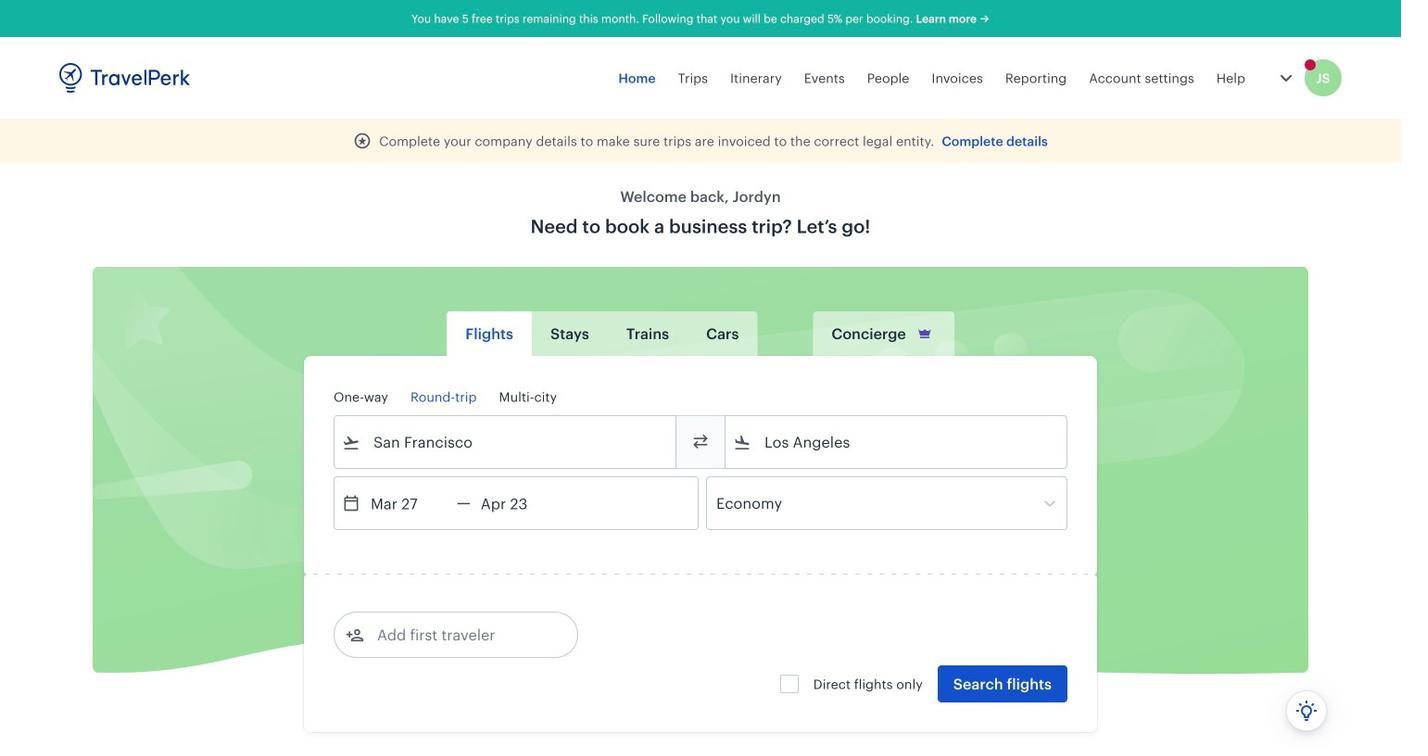 Task type: describe. For each thing, give the bounding box(es) containing it.
To search field
[[752, 427, 1043, 457]]

Add first traveler search field
[[364, 620, 557, 650]]



Task type: locate. For each thing, give the bounding box(es) containing it.
Depart text field
[[360, 477, 457, 529]]

From search field
[[360, 427, 651, 457]]

Return text field
[[471, 477, 567, 529]]



